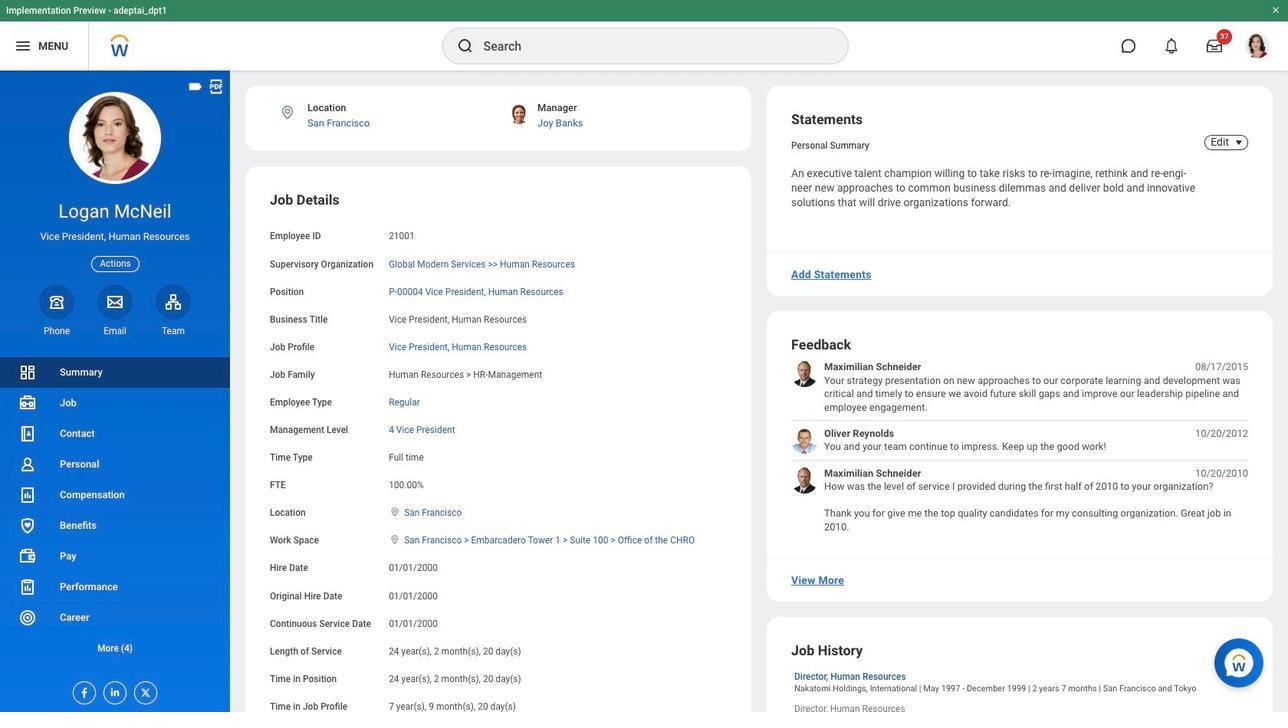 Task type: describe. For each thing, give the bounding box(es) containing it.
1 employee's photo (maximilian schneider) image from the top
[[791, 361, 818, 388]]

linkedin image
[[104, 682, 121, 699]]

performance image
[[18, 578, 37, 597]]

notifications large image
[[1164, 38, 1179, 54]]

view printable version (pdf) image
[[208, 78, 225, 95]]

2 employee's photo (maximilian schneider) image from the top
[[791, 467, 818, 494]]

summary image
[[18, 363, 37, 382]]

phone logan mcneil element
[[39, 325, 74, 337]]

view team image
[[164, 293, 183, 311]]

0 horizontal spatial list
[[0, 357, 230, 664]]

inbox large image
[[1207, 38, 1222, 54]]

team logan mcneil element
[[156, 325, 191, 337]]

compensation image
[[18, 486, 37, 505]]

email logan mcneil element
[[97, 325, 133, 337]]

employee's photo (oliver reynolds) image
[[791, 427, 818, 454]]

justify image
[[14, 37, 32, 55]]

1 vertical spatial location image
[[389, 535, 401, 546]]

close environment banner image
[[1271, 5, 1281, 15]]

contact image
[[18, 425, 37, 443]]

full time element
[[389, 449, 424, 463]]

facebook image
[[74, 682, 90, 699]]



Task type: vqa. For each thing, say whether or not it's contained in the screenshot.
1st Date from right
no



Task type: locate. For each thing, give the bounding box(es) containing it.
banner
[[0, 0, 1288, 71]]

1 vertical spatial employee's photo (maximilian schneider) image
[[791, 467, 818, 494]]

1 horizontal spatial list
[[791, 361, 1248, 534]]

list
[[0, 357, 230, 664], [791, 361, 1248, 534]]

group
[[270, 191, 727, 712]]

location image
[[279, 104, 296, 121], [389, 535, 401, 546]]

employee's photo (maximilian schneider) image
[[791, 361, 818, 388], [791, 467, 818, 494]]

navigation pane region
[[0, 71, 230, 712]]

Search Workday  search field
[[484, 29, 816, 63]]

0 horizontal spatial location image
[[279, 104, 296, 121]]

profile logan mcneil image
[[1245, 34, 1270, 61]]

job image
[[18, 394, 37, 413]]

tag image
[[187, 78, 204, 95]]

personal image
[[18, 456, 37, 474]]

1 horizontal spatial location image
[[389, 535, 401, 546]]

location image
[[389, 507, 401, 518]]

employee's photo (maximilian schneider) image down employee's photo (oliver reynolds)
[[791, 467, 818, 494]]

pay image
[[18, 548, 37, 566]]

0 vertical spatial employee's photo (maximilian schneider) image
[[791, 361, 818, 388]]

career image
[[18, 609, 37, 627]]

caret down image
[[1230, 137, 1248, 149]]

phone image
[[46, 293, 67, 311]]

employee's photo (maximilian schneider) image up employee's photo (oliver reynolds)
[[791, 361, 818, 388]]

mail image
[[106, 293, 124, 311]]

personal summary element
[[791, 137, 870, 151]]

search image
[[456, 37, 474, 55]]

0 vertical spatial location image
[[279, 104, 296, 121]]

x image
[[135, 682, 152, 699]]

benefits image
[[18, 517, 37, 535]]



